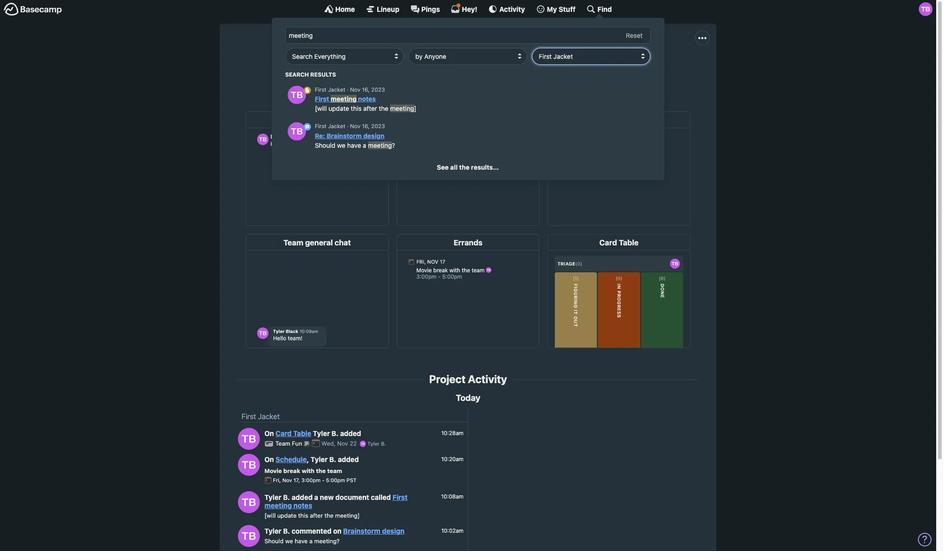 Task type: vqa. For each thing, say whether or not it's contained in the screenshot.
"PROJECT ACTIVITY"
yes



Task type: locate. For each thing, give the bounding box(es) containing it.
1 horizontal spatial tyler black image
[[919, 2, 933, 16]]

added
[[340, 430, 361, 438], [338, 456, 359, 464], [292, 494, 313, 502]]

colors! left a
[[559, 63, 581, 71]]

notes inside first meeting notes
[[293, 502, 312, 510]]

1 vertical spatial on
[[264, 456, 274, 464]]

2 · from the top
[[347, 123, 349, 130]]

0 vertical spatial should
[[315, 141, 336, 149]]

nov left 22
[[337, 440, 348, 448]]

meeting inside first meeting notes
[[264, 502, 292, 510]]

1 for search image from the top
[[304, 87, 311, 94]]

for search image
[[304, 87, 311, 94], [304, 123, 311, 131]]

1 vertical spatial after
[[310, 512, 323, 520]]

on left card
[[264, 430, 274, 438]]

update up 'commented'
[[277, 512, 297, 520]]

the up -
[[316, 468, 326, 475]]

team
[[275, 440, 290, 448]]

b. for tyler b.
[[381, 441, 386, 447]]

jacket up re: brainstorm design link
[[328, 123, 346, 130]]

have down 'commented'
[[295, 538, 308, 545]]

5:00pm
[[326, 478, 345, 484]]

0 horizontal spatial a
[[309, 538, 313, 545]]

1 horizontal spatial a
[[314, 494, 318, 502]]

jacket inside first jacket · nov 16, 2023 first meeting notes [will update this after the meeting ]
[[328, 86, 346, 93]]

added up 22
[[340, 430, 361, 438]]

added for ,       tyler b. added
[[338, 456, 359, 464]]

16, inside first jacket · nov 16, 2023 re: brainstorm design should we have a meeting ?
[[362, 123, 370, 130]]

colors!
[[559, 63, 581, 71], [614, 63, 636, 71]]

[will down 'fri,' on the bottom left
[[264, 512, 276, 520]]

· inside first jacket · nov 16, 2023 re: brainstorm design should we have a meeting ?
[[347, 123, 349, 130]]

on up movie
[[264, 456, 274, 464]]

first
[[428, 42, 459, 59], [315, 86, 327, 93], [315, 95, 329, 103], [315, 123, 327, 130], [242, 413, 256, 421], [393, 494, 408, 502]]

a for meeting?
[[309, 538, 313, 545]]

jacket
[[462, 42, 508, 59], [328, 86, 346, 93], [328, 123, 346, 130], [258, 413, 280, 421]]

tyler down 'fri,' on the bottom left
[[264, 494, 281, 502]]

of right jacket
[[390, 63, 396, 71]]

of right lot
[[605, 63, 612, 71]]

have
[[347, 141, 361, 149], [295, 538, 308, 545]]

new
[[320, 494, 334, 502]]

and right strips
[[545, 63, 557, 71]]

10:02am element
[[441, 528, 464, 535]]

added for tyler b. added
[[340, 430, 361, 438]]

this inside first jacket · nov 16, 2023 first meeting notes [will update this after the meeting ]
[[351, 105, 362, 112]]

10:08am
[[441, 494, 464, 501]]

1 on from the top
[[264, 430, 274, 438]]

0 horizontal spatial colors!
[[559, 63, 581, 71]]

tyler for tyler b. commented on brainstorm design
[[264, 528, 281, 536]]

b. down break
[[283, 494, 290, 502]]

1 horizontal spatial [will
[[315, 105, 327, 112]]

activity
[[499, 5, 525, 13], [468, 373, 507, 386]]

movie
[[264, 468, 282, 475]]

0 vertical spatial for search image
[[304, 87, 311, 94]]

first jacket · nov 16, 2023 first meeting notes [will update this after the meeting ]
[[315, 86, 417, 112]]

thinking
[[461, 63, 488, 71]]

1 vertical spatial notes
[[293, 502, 312, 510]]

first for first jacket · nov 16, 2023 re: brainstorm design should we have a meeting ?
[[315, 123, 327, 130]]

after up 'commented'
[[310, 512, 323, 520]]

0 horizontal spatial [will
[[264, 512, 276, 520]]

tyler black image
[[288, 86, 306, 104], [288, 123, 306, 141], [238, 428, 260, 450], [360, 441, 366, 448], [238, 492, 260, 514], [238, 526, 260, 548]]

1 horizontal spatial should
[[315, 141, 336, 149]]

· inside first jacket · nov 16, 2023 first meeting notes [will update this after the meeting ]
[[347, 86, 349, 93]]

[will
[[315, 105, 327, 112], [264, 512, 276, 520]]

of
[[390, 63, 396, 71], [605, 63, 612, 71]]

b. up should we have a meeting?
[[283, 528, 290, 536]]

search
[[285, 71, 309, 78]]

update inside first jacket · nov 16, 2023 first meeting notes [will update this after the meeting ]
[[329, 105, 349, 112]]

0 vertical spatial we
[[337, 141, 346, 149]]

jacket inside 'first jacket let's create the first jacket of the company! i am thinking rabits and strips and colors! a lot of colors!'
[[462, 42, 508, 59]]

1 · from the top
[[347, 86, 349, 93]]

0 vertical spatial nov 16, 2023 element
[[350, 86, 385, 93]]

fri,
[[273, 478, 281, 484]]

0 horizontal spatial tyler black image
[[238, 454, 260, 476]]

after
[[364, 105, 377, 112], [310, 512, 323, 520]]

0 horizontal spatial of
[[390, 63, 396, 71]]

project
[[429, 373, 466, 386]]

1 vertical spatial brainstorm
[[343, 528, 380, 536]]

movie break with the team link
[[264, 468, 342, 475]]

nov
[[350, 86, 361, 93], [350, 123, 361, 130], [337, 440, 348, 448], [282, 478, 292, 484]]

1 vertical spatial a
[[314, 494, 318, 502]]

0 vertical spatial ·
[[347, 86, 349, 93]]

design down called
[[382, 528, 405, 536]]

0 vertical spatial on
[[264, 430, 274, 438]]

meeting]
[[335, 512, 360, 520]]

added down 22
[[338, 456, 359, 464]]

update up re: brainstorm design link
[[329, 105, 349, 112]]

1 vertical spatial ·
[[347, 123, 349, 130]]

2 on from the top
[[264, 456, 274, 464]]

we
[[337, 141, 346, 149], [285, 538, 293, 545]]

on
[[333, 528, 342, 536]]

1 horizontal spatial this
[[351, 105, 362, 112]]

1 vertical spatial for search image
[[304, 123, 311, 131]]

1 horizontal spatial update
[[329, 105, 349, 112]]

b. up "wed, nov 22"
[[332, 430, 339, 438]]

brainstorm design link
[[343, 528, 405, 536]]

tyler b.
[[366, 441, 386, 447]]

pings
[[421, 5, 440, 13]]

design inside first jacket · nov 16, 2023 re: brainstorm design should we have a meeting ?
[[364, 132, 385, 140]]

1 vertical spatial this
[[298, 512, 308, 520]]

find
[[598, 5, 612, 13]]

see all the results…
[[437, 164, 499, 171]]

added down 17, at the left
[[292, 494, 313, 502]]

company!
[[411, 63, 443, 71]]

on
[[264, 430, 274, 438], [264, 456, 274, 464]]

1 horizontal spatial of
[[605, 63, 612, 71]]

search results
[[285, 71, 336, 78]]

0 horizontal spatial this
[[298, 512, 308, 520]]

0 vertical spatial have
[[347, 141, 361, 149]]

16, down first
[[362, 86, 370, 93]]

2023 down jacket
[[371, 86, 385, 93]]

jacket for first jacket · nov 16, 2023 re: brainstorm design should we have a meeting ?
[[328, 123, 346, 130]]

0 vertical spatial tyler black image
[[919, 2, 933, 16]]

2023 inside first jacket · nov 16, 2023 re: brainstorm design should we have a meeting ?
[[371, 123, 385, 130]]

b. for tyler b. commented on brainstorm design
[[283, 528, 290, 536]]

activity up "today"
[[468, 373, 507, 386]]

2023
[[371, 86, 385, 93], [371, 123, 385, 130]]

document
[[335, 494, 369, 502]]

brainstorm right re: in the top left of the page
[[327, 132, 362, 140]]

16, inside first jacket · nov 16, 2023 first meeting notes [will update this after the meeting ]
[[362, 86, 370, 93]]

a down 'commented'
[[309, 538, 313, 545]]

·
[[347, 86, 349, 93], [347, 123, 349, 130]]

0 vertical spatial 2023
[[371, 86, 385, 93]]

meeting down re: brainstorm design link
[[368, 141, 392, 149]]

2023 inside first jacket · nov 16, 2023 first meeting notes [will update this after the meeting ]
[[371, 86, 385, 93]]

we down re: brainstorm design link
[[337, 141, 346, 149]]

jacket down the results
[[328, 86, 346, 93]]

2023 for notes
[[371, 86, 385, 93]]

colors! right lot
[[614, 63, 636, 71]]

1 horizontal spatial notes
[[358, 95, 376, 103]]

1 horizontal spatial have
[[347, 141, 361, 149]]

1 vertical spatial 16,
[[362, 123, 370, 130]]

find button
[[587, 5, 612, 14]]

16, up re: brainstorm design link
[[362, 123, 370, 130]]

all
[[451, 164, 458, 171]]

1 horizontal spatial and
[[545, 63, 557, 71]]

b. for tyler b. added a new document called
[[283, 494, 290, 502]]

first
[[353, 63, 366, 71]]

movie break with the team fri, nov 17, 3:00pm -     5:00pm pst
[[264, 468, 357, 484]]

10:08am element
[[441, 494, 464, 501]]

we down 'commented'
[[285, 538, 293, 545]]

first jacket link
[[242, 413, 280, 421]]

22
[[350, 440, 357, 448]]

notes
[[358, 95, 376, 103], [293, 502, 312, 510]]

the left first
[[341, 63, 351, 71]]

nov up re: brainstorm design link
[[350, 123, 361, 130]]

1 16, from the top
[[362, 86, 370, 93]]

on schedule ,       tyler b. added
[[264, 456, 359, 464]]

[will up re: in the top left of the page
[[315, 105, 327, 112]]

nov 16, 2023 element
[[350, 86, 385, 93], [350, 123, 385, 130]]

1 horizontal spatial we
[[337, 141, 346, 149]]

meeting down the results
[[331, 95, 357, 103]]

jacket inside first jacket · nov 16, 2023 re: brainstorm design should we have a meeting ?
[[328, 123, 346, 130]]

meeting inside first jacket · nov 16, 2023 re: brainstorm design should we have a meeting ?
[[368, 141, 392, 149]]

0 vertical spatial [will
[[315, 105, 327, 112]]

0 vertical spatial brainstorm
[[327, 132, 362, 140]]

have down re: brainstorm design link
[[347, 141, 361, 149]]

1 horizontal spatial colors!
[[614, 63, 636, 71]]

2 2023 from the top
[[371, 123, 385, 130]]

first inside 'first jacket let's create the first jacket of the company! i am thinking rabits and strips and colors! a lot of colors!'
[[428, 42, 459, 59]]

10:28am element
[[441, 430, 464, 437]]

2 and from the left
[[545, 63, 557, 71]]

the down first meeting notes link
[[325, 512, 334, 520]]

brainstorm inside first jacket · nov 16, 2023 re: brainstorm design should we have a meeting ?
[[327, 132, 362, 140]]

2 nov 16, 2023 element from the top
[[350, 123, 385, 130]]

see
[[437, 164, 449, 171]]

this
[[351, 105, 362, 112], [298, 512, 308, 520]]

the left the ]
[[379, 105, 389, 112]]

team
[[327, 468, 342, 475]]

1 vertical spatial [will
[[264, 512, 276, 520]]

first jacket let's create the first jacket of the company! i am thinking rabits and strips and colors! a lot of colors!
[[300, 42, 636, 71]]

a
[[583, 63, 588, 71]]

a
[[363, 141, 367, 149], [314, 494, 318, 502], [309, 538, 313, 545]]

1 2023 from the top
[[371, 86, 385, 93]]

on for on schedule ,       tyler b. added
[[264, 456, 274, 464]]

nov 16, 2023 element up re: brainstorm design link
[[350, 123, 385, 130]]

switch accounts image
[[4, 2, 62, 16]]

first inside first jacket · nov 16, 2023 re: brainstorm design should we have a meeting ?
[[315, 123, 327, 130]]

1 vertical spatial tyler black image
[[238, 454, 260, 476]]

meeting
[[331, 95, 357, 103], [390, 105, 414, 112], [368, 141, 392, 149], [264, 502, 292, 510]]

stuff
[[559, 5, 576, 13]]

2 horizontal spatial a
[[363, 141, 367, 149]]

2023 down first jacket · nov 16, 2023 first meeting notes [will update this after the meeting ]
[[371, 123, 385, 130]]

2 16, from the top
[[362, 123, 370, 130]]

0 horizontal spatial after
[[310, 512, 323, 520]]

16,
[[362, 86, 370, 93], [362, 123, 370, 130]]

called
[[371, 494, 391, 502]]

a left new
[[314, 494, 318, 502]]

0 vertical spatial after
[[364, 105, 377, 112]]

tyler up should we have a meeting?
[[264, 528, 281, 536]]

notes up [will update this after the meeting] on the bottom of the page
[[293, 502, 312, 510]]

tyler black image
[[919, 2, 933, 16], [238, 454, 260, 476]]

0 vertical spatial activity
[[499, 5, 525, 13]]

nov left 17, at the left
[[282, 478, 292, 484]]

b. right 22
[[381, 441, 386, 447]]

meeting up ?
[[390, 105, 414, 112]]

tyler right 22
[[367, 441, 380, 447]]

for search image for re:
[[304, 123, 311, 131]]

first inside first meeting notes
[[393, 494, 408, 502]]

2 for search image from the top
[[304, 123, 311, 131]]

1 vertical spatial update
[[277, 512, 297, 520]]

tyler up "wed,"
[[313, 430, 330, 438]]

0 vertical spatial this
[[351, 105, 362, 112]]

for search image for first
[[304, 87, 311, 94]]

design
[[364, 132, 385, 140], [382, 528, 405, 536]]

1 vertical spatial 2023
[[371, 123, 385, 130]]

a down re: brainstorm design link
[[363, 141, 367, 149]]

card table link
[[276, 430, 311, 438]]

this up 'commented'
[[298, 512, 308, 520]]

nov 16, 2023 element down first
[[350, 86, 385, 93]]

1 nov 16, 2023 element from the top
[[350, 86, 385, 93]]

first for first meeting notes
[[393, 494, 408, 502]]

0 horizontal spatial update
[[277, 512, 297, 520]]

jacket up card
[[258, 413, 280, 421]]

with
[[302, 468, 315, 475]]

0 vertical spatial added
[[340, 430, 361, 438]]

and left strips
[[510, 63, 522, 71]]

1 vertical spatial nov 16, 2023 element
[[350, 123, 385, 130]]

0 vertical spatial a
[[363, 141, 367, 149]]

Search for… search field
[[285, 27, 651, 44]]

activity left my
[[499, 5, 525, 13]]

1 horizontal spatial after
[[364, 105, 377, 112]]

notes down first
[[358, 95, 376, 103]]

0 vertical spatial design
[[364, 132, 385, 140]]

first jacket
[[242, 413, 280, 421]]

2 vertical spatial a
[[309, 538, 313, 545]]

,
[[307, 456, 309, 464]]

16, for design
[[362, 123, 370, 130]]

brainstorm down meeting] at the bottom
[[343, 528, 380, 536]]

brainstorm
[[327, 132, 362, 140], [343, 528, 380, 536]]

1 vertical spatial have
[[295, 538, 308, 545]]

design down first jacket · nov 16, 2023 first meeting notes [will update this after the meeting ]
[[364, 132, 385, 140]]

main element
[[0, 0, 936, 180]]

this up first jacket · nov 16, 2023 re: brainstorm design should we have a meeting ?
[[351, 105, 362, 112]]

meeting down 'fri,' on the bottom left
[[264, 502, 292, 510]]

today
[[456, 393, 480, 403]]

0 horizontal spatial should
[[264, 538, 284, 545]]

tyler for tyler b.
[[367, 441, 380, 447]]

should
[[315, 141, 336, 149], [264, 538, 284, 545]]

am
[[449, 63, 459, 71]]

None reset field
[[622, 30, 648, 41]]

0 vertical spatial 16,
[[362, 86, 370, 93]]

0 horizontal spatial notes
[[293, 502, 312, 510]]

1 vertical spatial added
[[338, 456, 359, 464]]

after up first jacket · nov 16, 2023 re: brainstorm design should we have a meeting ?
[[364, 105, 377, 112]]

10:20am element
[[441, 456, 464, 463]]

jacket up thinking
[[462, 42, 508, 59]]

0 horizontal spatial we
[[285, 538, 293, 545]]

[will update this after the meeting]
[[264, 512, 360, 520]]

nov down first
[[350, 86, 361, 93]]

0 vertical spatial update
[[329, 105, 349, 112]]

0 horizontal spatial and
[[510, 63, 522, 71]]

0 vertical spatial notes
[[358, 95, 376, 103]]



Task type: describe. For each thing, give the bounding box(es) containing it.
2 of from the left
[[605, 63, 612, 71]]

see all the results… link
[[437, 164, 499, 171]]

nov 16, 2023 element for notes
[[350, 86, 385, 93]]

lot
[[590, 63, 603, 71]]

2 colors! from the left
[[614, 63, 636, 71]]

pings button
[[410, 5, 440, 14]]

my
[[547, 5, 557, 13]]

10:20am
[[441, 456, 464, 463]]

on for on card table tyler b. added
[[264, 430, 274, 438]]

have inside first jacket · nov 16, 2023 re: brainstorm design should we have a meeting ?
[[347, 141, 361, 149]]

first jacket · nov 16, 2023 re: brainstorm design should we have a meeting ?
[[315, 123, 395, 149]]

should inside first jacket · nov 16, 2023 re: brainstorm design should we have a meeting ?
[[315, 141, 336, 149]]

re: brainstorm design link
[[315, 132, 385, 140]]

first for first jacket
[[242, 413, 256, 421]]

schedule link
[[276, 456, 307, 464]]

a for new
[[314, 494, 318, 502]]

1 vertical spatial design
[[382, 528, 405, 536]]

nov inside first jacket · nov 16, 2023 re: brainstorm design should we have a meeting ?
[[350, 123, 361, 130]]

rabits
[[489, 63, 508, 71]]

home
[[335, 5, 355, 13]]

home link
[[324, 5, 355, 14]]

· for meeting
[[347, 86, 349, 93]]

my stuff
[[547, 5, 576, 13]]

let's
[[300, 63, 316, 71]]

tyler b. added a new document called
[[264, 494, 393, 502]]

the inside first jacket · nov 16, 2023 first meeting notes [will update this after the meeting ]
[[379, 105, 389, 112]]

1 vertical spatial should
[[264, 538, 284, 545]]

jacket
[[368, 63, 388, 71]]

16, for notes
[[362, 86, 370, 93]]

1 vertical spatial we
[[285, 538, 293, 545]]

1 colors! from the left
[[559, 63, 581, 71]]

should we have a meeting?
[[264, 538, 340, 545]]

my stuff button
[[536, 5, 576, 14]]

fun
[[292, 440, 302, 448]]

wed, nov 22
[[322, 440, 359, 448]]

tyler b. commented on brainstorm design
[[264, 528, 405, 536]]

team fun
[[275, 440, 304, 448]]

re:
[[315, 132, 325, 140]]

notes inside first jacket · nov 16, 2023 first meeting notes [will update this after the meeting ]
[[358, 95, 376, 103]]

10:28am
[[441, 430, 464, 437]]

schedule
[[276, 456, 307, 464]]

create
[[318, 63, 339, 71]]

lineup
[[377, 5, 399, 13]]

-
[[322, 478, 325, 484]]

nov inside movie break with the team fri, nov 17, 3:00pm -     5:00pm pst
[[282, 478, 292, 484]]

first meeting notes
[[264, 494, 408, 510]]

on card table tyler b. added
[[264, 430, 361, 438]]

hey!
[[462, 5, 477, 13]]

tyler right ,
[[311, 456, 328, 464]]

1 and from the left
[[510, 63, 522, 71]]

none reset field inside main element
[[622, 30, 648, 41]]

wed,
[[322, 440, 336, 448]]

results
[[311, 71, 336, 78]]

table
[[293, 430, 311, 438]]

strips
[[524, 63, 543, 71]]

0 horizontal spatial have
[[295, 538, 308, 545]]

nov 16, 2023 element for design
[[350, 123, 385, 130]]

]
[[414, 105, 417, 112]]

jacket for first jacket · nov 16, 2023 first meeting notes [will update this after the meeting ]
[[328, 86, 346, 93]]

a inside first jacket · nov 16, 2023 re: brainstorm design should we have a meeting ?
[[363, 141, 367, 149]]

we inside first jacket · nov 16, 2023 re: brainstorm design should we have a meeting ?
[[337, 141, 346, 149]]

1 of from the left
[[390, 63, 396, 71]]

jacket for first jacket let's create the first jacket of the company! i am thinking rabits and strips and colors! a lot of colors!
[[462, 42, 508, 59]]

tyler for tyler b. added a new document called
[[264, 494, 281, 502]]

2 vertical spatial added
[[292, 494, 313, 502]]

results…
[[471, 164, 499, 171]]

after inside first jacket · nov 16, 2023 first meeting notes [will update this after the meeting ]
[[364, 105, 377, 112]]

activity link
[[488, 5, 525, 14]]

meeting?
[[314, 538, 340, 545]]

10:02am
[[441, 528, 464, 535]]

b. up team
[[329, 456, 336, 464]]

i
[[445, 63, 447, 71]]

[will inside first jacket · nov 16, 2023 first meeting notes [will update this after the meeting ]
[[315, 105, 327, 112]]

card
[[276, 430, 292, 438]]

lineup link
[[366, 5, 399, 14]]

?
[[392, 141, 395, 149]]

first meeting notes link
[[264, 494, 408, 510]]

break
[[283, 468, 300, 475]]

nov inside first jacket · nov 16, 2023 first meeting notes [will update this after the meeting ]
[[350, 86, 361, 93]]

first for first jacket let's create the first jacket of the company! i am thinking rabits and strips and colors! a lot of colors!
[[428, 42, 459, 59]]

3:00pm
[[301, 478, 321, 484]]

2023 for design
[[371, 123, 385, 130]]

pst
[[347, 478, 357, 484]]

commented
[[292, 528, 332, 536]]

project activity
[[429, 373, 507, 386]]

the left company!
[[398, 63, 409, 71]]

1 vertical spatial activity
[[468, 373, 507, 386]]

· for brainstorm
[[347, 123, 349, 130]]

hey! button
[[451, 3, 477, 14]]

17,
[[294, 478, 300, 484]]

the inside movie break with the team fri, nov 17, 3:00pm -     5:00pm pst
[[316, 468, 326, 475]]

jacket for first jacket
[[258, 413, 280, 421]]

the right all
[[459, 164, 470, 171]]

first for first jacket · nov 16, 2023 first meeting notes [will update this after the meeting ]
[[315, 86, 327, 93]]

activity inside main element
[[499, 5, 525, 13]]



